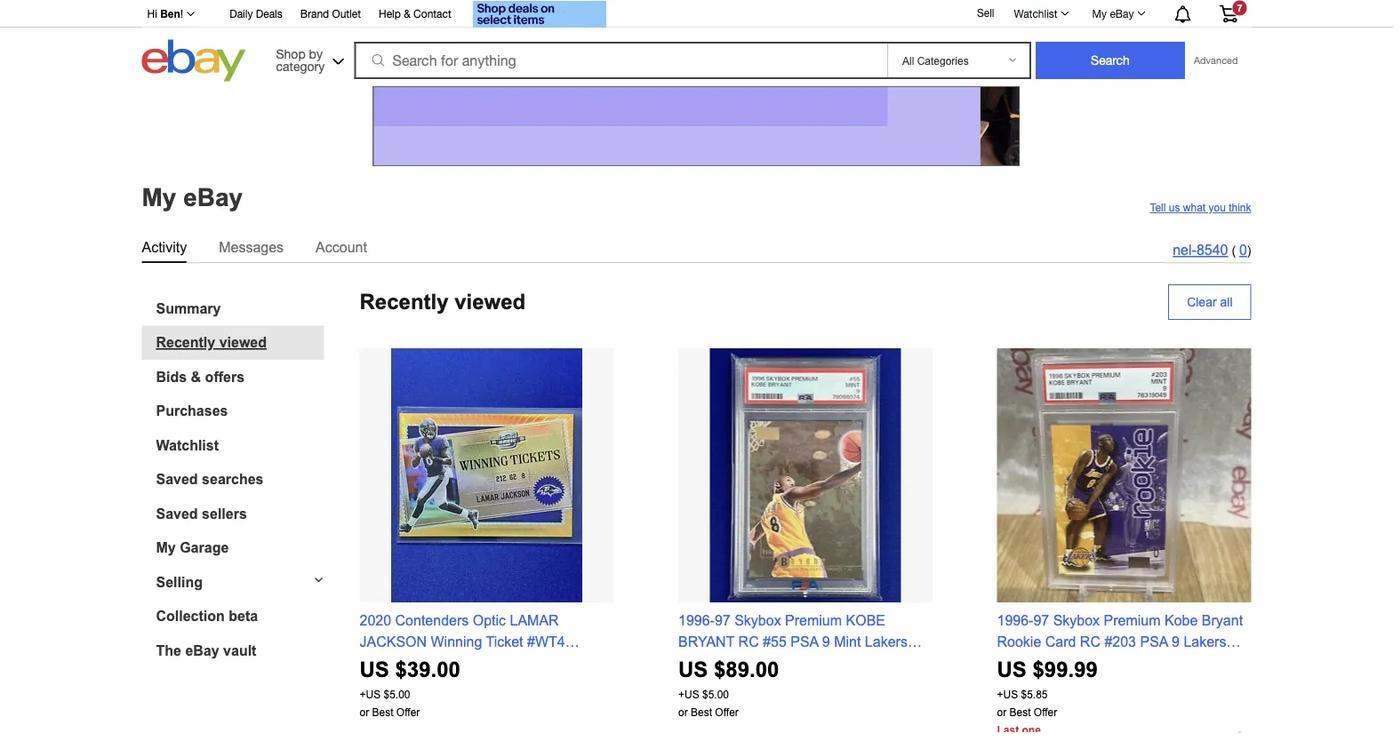 Task type: locate. For each thing, give the bounding box(es) containing it.
1 horizontal spatial 9
[[1172, 634, 1180, 650]]

0 horizontal spatial viewed
[[219, 335, 267, 351]]

None submit
[[1036, 42, 1185, 79]]

1996-97 skybox premium kobe bryant rc #55 psa 9 mint lakers rookie image
[[710, 349, 901, 603]]

1 us from the left
[[360, 658, 389, 682]]

best for us $39.00
[[372, 707, 393, 719]]

0 vertical spatial &
[[404, 8, 411, 20]]

97 up bryant
[[715, 613, 731, 629]]

shop by category banner
[[137, 0, 1251, 86]]

saved sellers
[[156, 506, 247, 522]]

0 horizontal spatial lakers
[[865, 634, 908, 650]]

1996- up bryant
[[678, 613, 715, 629]]

us for us $39.00
[[360, 658, 389, 682]]

1996- up mint
[[997, 613, 1033, 629]]

0 horizontal spatial rc
[[738, 634, 759, 650]]

1 premium from the left
[[785, 613, 842, 629]]

rc left #55
[[738, 634, 759, 650]]

1 vertical spatial saved
[[156, 506, 198, 522]]

1 horizontal spatial recently
[[360, 290, 449, 314]]

7
[[1237, 2, 1242, 13]]

0 horizontal spatial 9
[[822, 634, 830, 650]]

psa right #55
[[791, 634, 818, 650]]

+us left $5.85 at the bottom of the page
[[997, 689, 1018, 701]]

& right "help"
[[404, 8, 411, 20]]

1996- for us $89.00
[[678, 613, 715, 629]]

0 vertical spatial watchlist
[[1014, 7, 1058, 20]]

viewed
[[454, 290, 526, 314], [219, 335, 267, 351]]

3 or from the left
[[997, 707, 1006, 719]]

rc right card
[[1080, 634, 1101, 650]]

lakers down kobe
[[865, 634, 908, 650]]

9 down "kobe"
[[1172, 634, 1180, 650]]

1 horizontal spatial watchlist
[[1014, 7, 1058, 20]]

2 saved from the top
[[156, 506, 198, 522]]

rookie inside 1996-97 skybox premium kobe bryant rc #55 psa 9 mint lakers rookie
[[678, 655, 723, 671]]

#wt4
[[527, 634, 565, 650]]

0 vertical spatial ebay
[[1110, 7, 1134, 20]]

clear
[[1187, 295, 1217, 309]]

advanced link
[[1185, 43, 1247, 78]]

category
[[276, 59, 325, 73]]

1 psa from the left
[[791, 634, 818, 650]]

+us down orange
[[360, 689, 381, 701]]

2 skybox from the left
[[1053, 613, 1100, 629]]

1 skybox from the left
[[734, 613, 781, 629]]

2 or from the left
[[678, 707, 688, 719]]

best inside us $89.00 +us $5.00 or best offer
[[691, 707, 712, 719]]

0 horizontal spatial watchlist link
[[156, 437, 324, 454]]

best down $5.85 at the bottom of the page
[[1009, 707, 1031, 719]]

+us inside us $39.00 +us $5.00 or best offer
[[360, 689, 381, 701]]

watchlist link up saved searches link
[[156, 437, 324, 454]]

psa inside 1996-97 skybox premium kobe bryant rc #55 psa 9 mint lakers rookie
[[791, 634, 818, 650]]

1 horizontal spatial 97
[[1033, 613, 1049, 629]]

97 up card
[[1033, 613, 1049, 629]]

lakers
[[865, 634, 908, 650], [1184, 634, 1226, 650]]

recently
[[360, 290, 449, 314], [156, 335, 215, 351]]

7 link
[[1209, 0, 1249, 26]]

rookie inside 1996-97 skybox premium kobe bryant rookie card rc #203 psa 9 lakers mint
[[997, 634, 1041, 650]]

2020 contenders optic lamar jackson winning ticket #wt4 orange prizm #/50 link
[[360, 613, 579, 671]]

(
[[1232, 244, 1236, 258]]

$5.00 for $89.00
[[702, 689, 729, 701]]

0 horizontal spatial premium
[[785, 613, 842, 629]]

1 horizontal spatial best
[[691, 707, 712, 719]]

offer for $99.99
[[1034, 707, 1057, 719]]

2 1996- from the left
[[997, 613, 1033, 629]]

1996- for us $99.99
[[997, 613, 1033, 629]]

or for us $39.00
[[360, 707, 369, 719]]

+us inside us $99.99 +us $5.85 or best offer
[[997, 689, 1018, 701]]

2 lakers from the left
[[1184, 634, 1226, 650]]

shop
[[276, 46, 306, 61]]

sell link
[[969, 6, 1002, 19]]

activity
[[142, 239, 187, 255]]

1 horizontal spatial &
[[404, 8, 411, 20]]

advanced
[[1194, 55, 1238, 66]]

& inside my ebay "main content"
[[191, 369, 201, 385]]

rookie down bryant
[[678, 655, 723, 671]]

2 +us from the left
[[678, 689, 699, 701]]

#203
[[1105, 634, 1136, 650]]

2 vertical spatial my
[[156, 540, 176, 556]]

watchlist link right sell
[[1004, 3, 1077, 24]]

97 for us $89.00
[[715, 613, 731, 629]]

watchlist down purchases
[[156, 437, 219, 453]]

lakers inside 1996-97 skybox premium kobe bryant rc #55 psa 9 mint lakers rookie
[[865, 634, 908, 650]]

0 vertical spatial rookie
[[997, 634, 1041, 650]]

my ebay link
[[1082, 3, 1153, 24]]

summary link
[[156, 300, 324, 317]]

0 horizontal spatial watchlist
[[156, 437, 219, 453]]

0 horizontal spatial offer
[[396, 707, 420, 719]]

1 vertical spatial my ebay
[[142, 183, 243, 211]]

1 horizontal spatial viewed
[[454, 290, 526, 314]]

prizm
[[411, 655, 447, 671]]

+us down bryant
[[678, 689, 699, 701]]

us down bryant
[[678, 658, 708, 682]]

1 97 from the left
[[715, 613, 731, 629]]

beta
[[229, 609, 258, 625]]

lakers down bryant
[[1184, 634, 1226, 650]]

1 horizontal spatial offer
[[715, 707, 739, 719]]

1 vertical spatial rookie
[[678, 655, 723, 671]]

or inside us $99.99 +us $5.85 or best offer
[[997, 707, 1006, 719]]

0 horizontal spatial skybox
[[734, 613, 781, 629]]

saved up saved sellers
[[156, 472, 198, 488]]

9 left mint
[[822, 634, 830, 650]]

winning
[[431, 634, 482, 650]]

0 vertical spatial my
[[1092, 7, 1107, 20]]

rc inside 1996-97 skybox premium kobe bryant rc #55 psa 9 mint lakers rookie
[[738, 634, 759, 650]]

premium inside 1996-97 skybox premium kobe bryant rc #55 psa 9 mint lakers rookie
[[785, 613, 842, 629]]

nel-
[[1173, 242, 1197, 258]]

0 horizontal spatial 97
[[715, 613, 731, 629]]

1996- inside 1996-97 skybox premium kobe bryant rookie card rc #203 psa 9 lakers mint
[[997, 613, 1033, 629]]

9
[[822, 634, 830, 650], [1172, 634, 1180, 650]]

watchlist link
[[1004, 3, 1077, 24], [156, 437, 324, 454]]

my garage link
[[156, 540, 324, 557]]

& inside account navigation
[[404, 8, 411, 20]]

what
[[1183, 202, 1206, 214]]

ticket
[[486, 634, 523, 650]]

offer for $39.00
[[396, 707, 420, 719]]

offer inside us $99.99 +us $5.85 or best offer
[[1034, 707, 1057, 719]]

skybox up card
[[1053, 613, 1100, 629]]

1 horizontal spatial +us
[[678, 689, 699, 701]]

or for us $89.00
[[678, 707, 688, 719]]

0 horizontal spatial 1996-
[[678, 613, 715, 629]]

selling button
[[142, 574, 324, 591]]

watchlist inside my ebay "main content"
[[156, 437, 219, 453]]

tell us what you think link
[[1150, 202, 1251, 214]]

recently down summary
[[156, 335, 215, 351]]

the ebay vault link
[[156, 643, 324, 659]]

1 horizontal spatial 1996-
[[997, 613, 1033, 629]]

0 vertical spatial my ebay
[[1092, 7, 1134, 20]]

3 offer from the left
[[1034, 707, 1057, 719]]

1 horizontal spatial watchlist link
[[1004, 3, 1077, 24]]

1 horizontal spatial my ebay
[[1092, 7, 1134, 20]]

psa right #203
[[1140, 634, 1168, 650]]

2 horizontal spatial +us
[[997, 689, 1018, 701]]

2 97 from the left
[[1033, 613, 1049, 629]]

2 rc from the left
[[1080, 634, 1101, 650]]

0 horizontal spatial best
[[372, 707, 393, 719]]

by
[[309, 46, 323, 61]]

0 horizontal spatial or
[[360, 707, 369, 719]]

1 horizontal spatial recently viewed
[[360, 290, 526, 314]]

or inside us $89.00 +us $5.00 or best offer
[[678, 707, 688, 719]]

2 premium from the left
[[1104, 613, 1161, 629]]

3 us from the left
[[997, 658, 1027, 682]]

1 vertical spatial recently
[[156, 335, 215, 351]]

& right bids
[[191, 369, 201, 385]]

best
[[372, 707, 393, 719], [691, 707, 712, 719], [1009, 707, 1031, 719]]

2 offer from the left
[[715, 707, 739, 719]]

my for my ebay link
[[1092, 7, 1107, 20]]

skybox inside 1996-97 skybox premium kobe bryant rookie card rc #203 psa 9 lakers mint
[[1053, 613, 1100, 629]]

0 horizontal spatial +us
[[360, 689, 381, 701]]

& for help
[[404, 8, 411, 20]]

nel-8540 ( 0 )
[[1173, 242, 1251, 258]]

or inside us $39.00 +us $5.00 or best offer
[[360, 707, 369, 719]]

3 best from the left
[[1009, 707, 1031, 719]]

1 lakers from the left
[[865, 634, 908, 650]]

best for us $89.00
[[691, 707, 712, 719]]

1 offer from the left
[[396, 707, 420, 719]]

daily deals link
[[230, 5, 282, 24]]

best down bryant
[[691, 707, 712, 719]]

2 vertical spatial ebay
[[185, 643, 219, 659]]

or down bryant
[[678, 707, 688, 719]]

1 vertical spatial recently viewed
[[156, 335, 267, 351]]

premium up mint
[[785, 613, 842, 629]]

0 vertical spatial viewed
[[454, 290, 526, 314]]

daily deals
[[230, 8, 282, 20]]

brand outlet link
[[300, 5, 361, 24]]

2 horizontal spatial best
[[1009, 707, 1031, 719]]

my inside account navigation
[[1092, 7, 1107, 20]]

0 horizontal spatial my ebay
[[142, 183, 243, 211]]

outlet
[[332, 8, 361, 20]]

us $39.00 +us $5.00 or best offer
[[360, 658, 460, 719]]

recently down account
[[360, 290, 449, 314]]

bids & offers
[[156, 369, 245, 385]]

$5.00 down orange
[[384, 689, 410, 701]]

$5.00 down $89.00
[[702, 689, 729, 701]]

97
[[715, 613, 731, 629], [1033, 613, 1049, 629]]

$5.00 inside us $89.00 +us $5.00 or best offer
[[702, 689, 729, 701]]

1 vertical spatial my
[[142, 183, 176, 211]]

0 horizontal spatial psa
[[791, 634, 818, 650]]

skybox up #55
[[734, 613, 781, 629]]

offer down $39.00
[[396, 707, 420, 719]]

my
[[1092, 7, 1107, 20], [142, 183, 176, 211], [156, 540, 176, 556]]

2020 contenders optic lamar jackson winning ticket #wt4 orange prizm #/50
[[360, 613, 565, 671]]

1 horizontal spatial lakers
[[1184, 634, 1226, 650]]

2 best from the left
[[691, 707, 712, 719]]

offer down $89.00
[[715, 707, 739, 719]]

nel-8540 link
[[1173, 242, 1228, 258]]

0 horizontal spatial $5.00
[[384, 689, 410, 701]]

1 vertical spatial viewed
[[219, 335, 267, 351]]

recently viewed link
[[156, 335, 324, 351]]

offer inside us $89.00 +us $5.00 or best offer
[[715, 707, 739, 719]]

premium for us $99.99
[[1104, 613, 1161, 629]]

+us inside us $89.00 +us $5.00 or best offer
[[678, 689, 699, 701]]

0 horizontal spatial &
[[191, 369, 201, 385]]

rookie
[[997, 634, 1041, 650], [678, 655, 723, 671]]

2 horizontal spatial offer
[[1034, 707, 1057, 719]]

1 best from the left
[[372, 707, 393, 719]]

1996-97 skybox premium kobe bryant rookie card rc #203 psa 9 lakers mint link
[[997, 613, 1243, 671]]

Search for anything text field
[[357, 44, 884, 77]]

)
[[1247, 244, 1251, 258]]

saved up my garage
[[156, 506, 198, 522]]

1 horizontal spatial premium
[[1104, 613, 1161, 629]]

or down mint
[[997, 707, 1006, 719]]

1 saved from the top
[[156, 472, 198, 488]]

premium
[[785, 613, 842, 629], [1104, 613, 1161, 629]]

1996-97 skybox premium kobe bryant rookie card rc #203 psa 9 lakers mint image
[[997, 349, 1251, 603]]

us inside us $89.00 +us $5.00 or best offer
[[678, 658, 708, 682]]

2 us from the left
[[678, 658, 708, 682]]

us up $5.85 at the bottom of the page
[[997, 658, 1027, 682]]

1 rc from the left
[[738, 634, 759, 650]]

contact
[[413, 8, 451, 20]]

1 horizontal spatial us
[[678, 658, 708, 682]]

1 +us from the left
[[360, 689, 381, 701]]

saved
[[156, 472, 198, 488], [156, 506, 198, 522]]

clear all
[[1187, 295, 1233, 309]]

1996-
[[678, 613, 715, 629], [997, 613, 1033, 629]]

0 vertical spatial saved
[[156, 472, 198, 488]]

1 or from the left
[[360, 707, 369, 719]]

1 horizontal spatial rookie
[[997, 634, 1041, 650]]

1 horizontal spatial skybox
[[1053, 613, 1100, 629]]

1 horizontal spatial rc
[[1080, 634, 1101, 650]]

1 9 from the left
[[822, 634, 830, 650]]

1 $5.00 from the left
[[384, 689, 410, 701]]

you
[[1209, 202, 1226, 214]]

ebay
[[1110, 7, 1134, 20], [183, 183, 243, 211], [185, 643, 219, 659]]

watchlist right sell
[[1014, 7, 1058, 20]]

bryant
[[1202, 613, 1243, 629]]

1 vertical spatial &
[[191, 369, 201, 385]]

2 horizontal spatial us
[[997, 658, 1027, 682]]

offer inside us $39.00 +us $5.00 or best offer
[[396, 707, 420, 719]]

shop by category
[[276, 46, 325, 73]]

$5.00
[[384, 689, 410, 701], [702, 689, 729, 701]]

lamar
[[510, 613, 559, 629]]

us down jackson
[[360, 658, 389, 682]]

messages
[[219, 239, 284, 255]]

0 horizontal spatial us
[[360, 658, 389, 682]]

#/50
[[451, 655, 479, 671]]

or down orange
[[360, 707, 369, 719]]

1 1996- from the left
[[678, 613, 715, 629]]

premium inside 1996-97 skybox premium kobe bryant rookie card rc #203 psa 9 lakers mint
[[1104, 613, 1161, 629]]

offers
[[205, 369, 245, 385]]

recently viewed
[[360, 290, 526, 314], [156, 335, 267, 351]]

2 horizontal spatial or
[[997, 707, 1006, 719]]

best inside us $39.00 +us $5.00 or best offer
[[372, 707, 393, 719]]

$5.00 inside us $39.00 +us $5.00 or best offer
[[384, 689, 410, 701]]

2 $5.00 from the left
[[702, 689, 729, 701]]

0 vertical spatial recently
[[360, 290, 449, 314]]

0 horizontal spatial rookie
[[678, 655, 723, 671]]

offer down $5.85 at the bottom of the page
[[1034, 707, 1057, 719]]

1 vertical spatial ebay
[[183, 183, 243, 211]]

1 horizontal spatial psa
[[1140, 634, 1168, 650]]

$89.00
[[714, 658, 779, 682]]

1 vertical spatial watchlist
[[156, 437, 219, 453]]

1 horizontal spatial $5.00
[[702, 689, 729, 701]]

rookie up mint
[[997, 634, 1041, 650]]

premium up #203
[[1104, 613, 1161, 629]]

think
[[1229, 202, 1251, 214]]

watchlist inside account navigation
[[1014, 7, 1058, 20]]

best down orange
[[372, 707, 393, 719]]

#55
[[763, 634, 787, 650]]

97 inside 1996-97 skybox premium kobe bryant rookie card rc #203 psa 9 lakers mint
[[1033, 613, 1049, 629]]

+us for us $39.00
[[360, 689, 381, 701]]

ebay inside account navigation
[[1110, 7, 1134, 20]]

97 inside 1996-97 skybox premium kobe bryant rc #55 psa 9 mint lakers rookie
[[715, 613, 731, 629]]

1996- inside 1996-97 skybox premium kobe bryant rc #55 psa 9 mint lakers rookie
[[678, 613, 715, 629]]

3 +us from the left
[[997, 689, 1018, 701]]

2 9 from the left
[[1172, 634, 1180, 650]]

hi ben !
[[147, 8, 183, 20]]

1 vertical spatial watchlist link
[[156, 437, 324, 454]]

2 psa from the left
[[1140, 634, 1168, 650]]

us inside us $39.00 +us $5.00 or best offer
[[360, 658, 389, 682]]

1 horizontal spatial or
[[678, 707, 688, 719]]

tell us what you think
[[1150, 202, 1251, 214]]

skybox inside 1996-97 skybox premium kobe bryant rc #55 psa 9 mint lakers rookie
[[734, 613, 781, 629]]



Task type: describe. For each thing, give the bounding box(es) containing it.
activity link
[[142, 236, 187, 259]]

bids
[[156, 369, 187, 385]]

account link
[[316, 236, 367, 259]]

brand
[[300, 8, 329, 20]]

psa inside 1996-97 skybox premium kobe bryant rookie card rc #203 psa 9 lakers mint
[[1140, 634, 1168, 650]]

bryant
[[678, 634, 734, 650]]

kobe
[[846, 613, 885, 629]]

purchases link
[[156, 403, 324, 420]]

best inside us $99.99 +us $5.85 or best offer
[[1009, 707, 1031, 719]]

clear all button
[[1168, 284, 1251, 320]]

my ebay inside "main content"
[[142, 183, 243, 211]]

saved for saved sellers
[[156, 506, 198, 522]]

ebay for my ebay link
[[1110, 7, 1134, 20]]

$5.00 for $39.00
[[384, 689, 410, 701]]

mint
[[997, 655, 1032, 671]]

bids & offers link
[[156, 369, 324, 385]]

collection beta
[[156, 609, 258, 625]]

mint
[[834, 634, 861, 650]]

collection beta link
[[156, 609, 324, 625]]

get an extra 15% off image
[[473, 1, 606, 28]]

contenders
[[395, 613, 469, 629]]

account
[[316, 239, 367, 255]]

my ebay main content
[[7, 86, 1386, 733]]

+us for us $89.00
[[678, 689, 699, 701]]

saved searches link
[[156, 472, 324, 488]]

ben
[[160, 8, 180, 20]]

purchases
[[156, 403, 228, 419]]

offer for $89.00
[[715, 707, 739, 719]]

0 link
[[1239, 242, 1247, 258]]

$99.99
[[1033, 658, 1098, 682]]

my for 'my garage' link
[[156, 540, 176, 556]]

us inside us $99.99 +us $5.85 or best offer
[[997, 658, 1027, 682]]

messages link
[[219, 236, 284, 259]]

selling
[[156, 574, 203, 590]]

deals
[[256, 8, 282, 20]]

us
[[1169, 202, 1180, 214]]

9 inside 1996-97 skybox premium kobe bryant rc #55 psa 9 mint lakers rookie
[[822, 634, 830, 650]]

0 horizontal spatial recently viewed
[[156, 335, 267, 351]]

us $89.00 +us $5.00 or best offer
[[678, 658, 779, 719]]

$5.85
[[1021, 689, 1048, 701]]

97 for us $99.99
[[1033, 613, 1049, 629]]

ebay for the ebay vault link
[[185, 643, 219, 659]]

1996-97 skybox premium kobe bryant rc #55 psa 9 mint lakers rookie
[[678, 613, 908, 671]]

orange
[[360, 655, 407, 671]]

0 vertical spatial recently viewed
[[360, 290, 526, 314]]

tell
[[1150, 202, 1166, 214]]

brand outlet
[[300, 8, 361, 20]]

card
[[1045, 634, 1076, 650]]

hi
[[147, 8, 157, 20]]

the ebay vault
[[156, 643, 256, 659]]

saved sellers link
[[156, 506, 324, 522]]

skybox for us $89.00
[[734, 613, 781, 629]]

saved for saved searches
[[156, 472, 198, 488]]

my garage
[[156, 540, 229, 556]]

1996-97 skybox premium kobe bryant rc #55 psa 9 mint lakers rookie link
[[678, 613, 922, 671]]

1996-97 skybox premium kobe bryant rookie card rc #203 psa 9 lakers mint
[[997, 613, 1243, 671]]

the
[[156, 643, 181, 659]]

sell
[[977, 6, 994, 19]]

us for us $89.00
[[678, 658, 708, 682]]

rc inside 1996-97 skybox premium kobe bryant rookie card rc #203 psa 9 lakers mint
[[1080, 634, 1101, 650]]

9 inside 1996-97 skybox premium kobe bryant rookie card rc #203 psa 9 lakers mint
[[1172, 634, 1180, 650]]

searches
[[202, 472, 264, 488]]

0 horizontal spatial recently
[[156, 335, 215, 351]]

daily
[[230, 8, 253, 20]]

us $99.99 +us $5.85 or best offer
[[997, 658, 1098, 719]]

sellers
[[202, 506, 247, 522]]

premium for us $89.00
[[785, 613, 842, 629]]

0 vertical spatial watchlist link
[[1004, 3, 1077, 24]]

$39.00
[[395, 658, 460, 682]]

summary
[[156, 300, 221, 316]]

account navigation
[[137, 0, 1251, 30]]

skybox for us $99.99
[[1053, 613, 1100, 629]]

2020
[[360, 613, 391, 629]]

& for bids
[[191, 369, 201, 385]]

my ebay inside account navigation
[[1092, 7, 1134, 20]]

watchlist for bottommost watchlist link
[[156, 437, 219, 453]]

8540
[[1197, 242, 1228, 258]]

advertisement region
[[373, 86, 1020, 166]]

garage
[[180, 540, 229, 556]]

shop by category button
[[268, 40, 348, 78]]

optic
[[473, 613, 506, 629]]

all
[[1220, 295, 1233, 309]]

kobe
[[1165, 613, 1198, 629]]

lakers inside 1996-97 skybox premium kobe bryant rookie card rc #203 psa 9 lakers mint
[[1184, 634, 1226, 650]]

!
[[180, 8, 183, 20]]

vault
[[223, 643, 256, 659]]

saved searches
[[156, 472, 264, 488]]

none submit inside shop by category banner
[[1036, 42, 1185, 79]]

help & contact
[[379, 8, 451, 20]]

watchlist for watchlist link to the top
[[1014, 7, 1058, 20]]

2020 contenders optic lamar jackson winning ticket #wt4 orange prizm #/50 image
[[391, 349, 582, 603]]

help
[[379, 8, 401, 20]]



Task type: vqa. For each thing, say whether or not it's contained in the screenshot.
the Free
no



